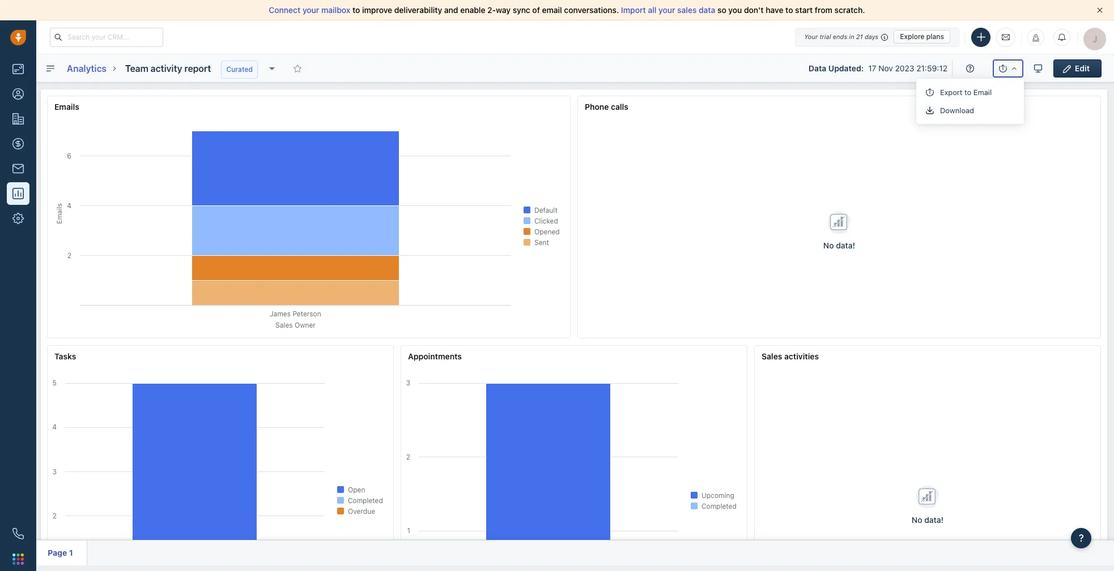 Task type: locate. For each thing, give the bounding box(es) containing it.
2-
[[487, 5, 496, 15]]

scratch.
[[835, 5, 865, 15]]

improve
[[362, 5, 392, 15]]

enable
[[460, 5, 485, 15]]

what's new image
[[1032, 34, 1040, 42]]

your right all
[[659, 5, 675, 15]]

2 your from the left
[[659, 5, 675, 15]]

your
[[303, 5, 319, 15], [659, 5, 675, 15]]

to
[[353, 5, 360, 15], [786, 5, 793, 15]]

connect
[[269, 5, 301, 15]]

connect your mailbox to improve deliverability and enable 2-way sync of email conversations. import all your sales data so you don't have to start from scratch.
[[269, 5, 865, 15]]

explore plans
[[900, 32, 944, 41]]

to right mailbox
[[353, 5, 360, 15]]

explore
[[900, 32, 925, 41]]

1 horizontal spatial to
[[786, 5, 793, 15]]

freshworks switcher image
[[12, 554, 24, 566]]

start
[[795, 5, 813, 15]]

of
[[532, 5, 540, 15]]

0 horizontal spatial your
[[303, 5, 319, 15]]

1 horizontal spatial your
[[659, 5, 675, 15]]

and
[[444, 5, 458, 15]]

1 to from the left
[[353, 5, 360, 15]]

to left start
[[786, 5, 793, 15]]

0 horizontal spatial to
[[353, 5, 360, 15]]

send email image
[[1002, 32, 1010, 42]]

your trial ends in 21 days
[[804, 33, 879, 40]]

your left mailbox
[[303, 5, 319, 15]]

in
[[849, 33, 854, 40]]

connect your mailbox link
[[269, 5, 353, 15]]

from
[[815, 5, 833, 15]]

1 your from the left
[[303, 5, 319, 15]]



Task type: vqa. For each thing, say whether or not it's contained in the screenshot.
all contacts 4
no



Task type: describe. For each thing, give the bounding box(es) containing it.
email
[[542, 5, 562, 15]]

2 to from the left
[[786, 5, 793, 15]]

sync
[[513, 5, 530, 15]]

phone image
[[12, 529, 24, 540]]

so
[[718, 5, 726, 15]]

close image
[[1097, 7, 1103, 13]]

import all your sales data link
[[621, 5, 718, 15]]

Search your CRM... text field
[[50, 27, 163, 47]]

explore plans link
[[894, 30, 950, 44]]

have
[[766, 5, 784, 15]]

conversations.
[[564, 5, 619, 15]]

trial
[[820, 33, 831, 40]]

deliverability
[[394, 5, 442, 15]]

phone element
[[7, 523, 29, 546]]

way
[[496, 5, 511, 15]]

don't
[[744, 5, 764, 15]]

all
[[648, 5, 657, 15]]

sales
[[677, 5, 697, 15]]

data
[[699, 5, 715, 15]]

plans
[[927, 32, 944, 41]]

mailbox
[[321, 5, 350, 15]]

your
[[804, 33, 818, 40]]

ends
[[833, 33, 847, 40]]

days
[[865, 33, 879, 40]]

import
[[621, 5, 646, 15]]

you
[[729, 5, 742, 15]]

21
[[856, 33, 863, 40]]



